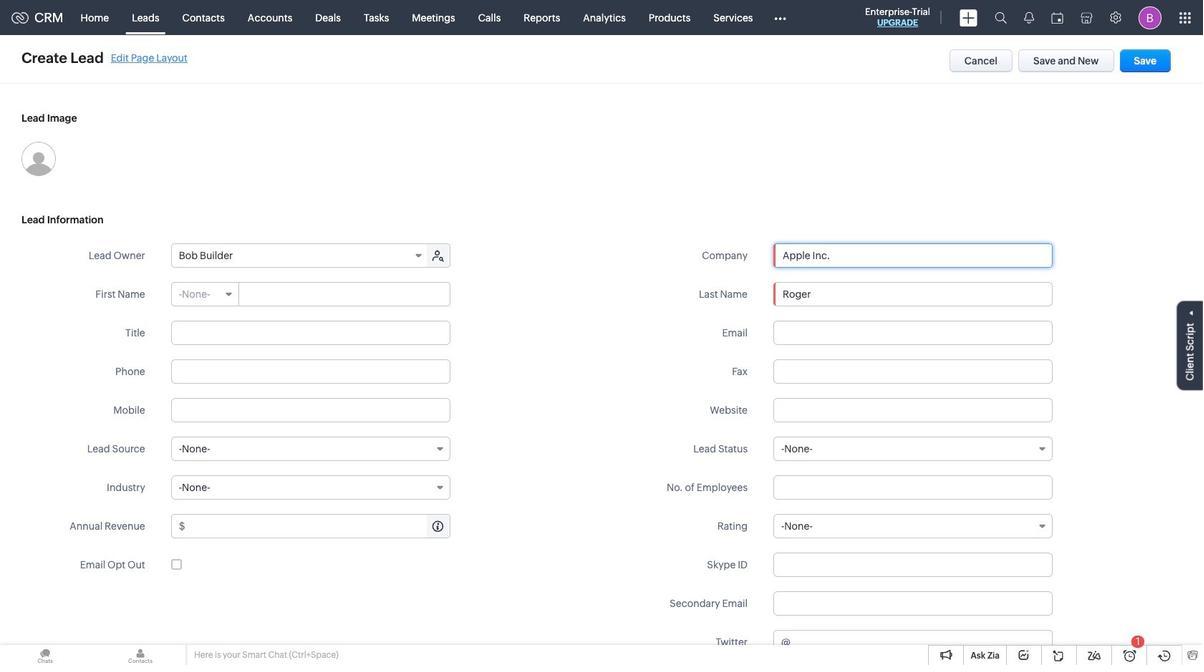 Task type: describe. For each thing, give the bounding box(es) containing it.
logo image
[[11, 12, 29, 23]]

signals image
[[1025, 11, 1035, 24]]

chats image
[[0, 646, 90, 666]]

create menu element
[[952, 0, 987, 35]]

image image
[[21, 142, 56, 176]]

Other Modules field
[[765, 6, 796, 29]]

search image
[[995, 11, 1008, 24]]



Task type: locate. For each thing, give the bounding box(es) containing it.
None text field
[[775, 244, 1053, 267], [171, 360, 451, 384], [171, 398, 451, 423], [774, 398, 1053, 423], [774, 476, 1053, 500], [187, 515, 450, 538], [775, 244, 1053, 267], [171, 360, 451, 384], [171, 398, 451, 423], [774, 398, 1053, 423], [774, 476, 1053, 500], [187, 515, 450, 538]]

profile element
[[1131, 0, 1171, 35]]

None text field
[[774, 282, 1053, 307], [240, 283, 450, 306], [171, 321, 451, 345], [774, 321, 1053, 345], [774, 360, 1053, 384], [774, 553, 1053, 578], [774, 592, 1053, 616], [793, 631, 1053, 654], [774, 282, 1053, 307], [240, 283, 450, 306], [171, 321, 451, 345], [774, 321, 1053, 345], [774, 360, 1053, 384], [774, 553, 1053, 578], [774, 592, 1053, 616], [793, 631, 1053, 654]]

create menu image
[[960, 9, 978, 26]]

contacts image
[[95, 646, 186, 666]]

None field
[[172, 244, 428, 267], [775, 244, 1053, 267], [172, 283, 239, 306], [171, 437, 451, 462], [774, 437, 1053, 462], [171, 476, 451, 500], [774, 515, 1053, 539], [172, 244, 428, 267], [775, 244, 1053, 267], [172, 283, 239, 306], [171, 437, 451, 462], [774, 437, 1053, 462], [171, 476, 451, 500], [774, 515, 1053, 539]]

signals element
[[1016, 0, 1043, 35]]

calendar image
[[1052, 12, 1064, 23]]

search element
[[987, 0, 1016, 35]]

profile image
[[1139, 6, 1162, 29]]



Task type: vqa. For each thing, say whether or not it's contained in the screenshot.
Contacts
no



